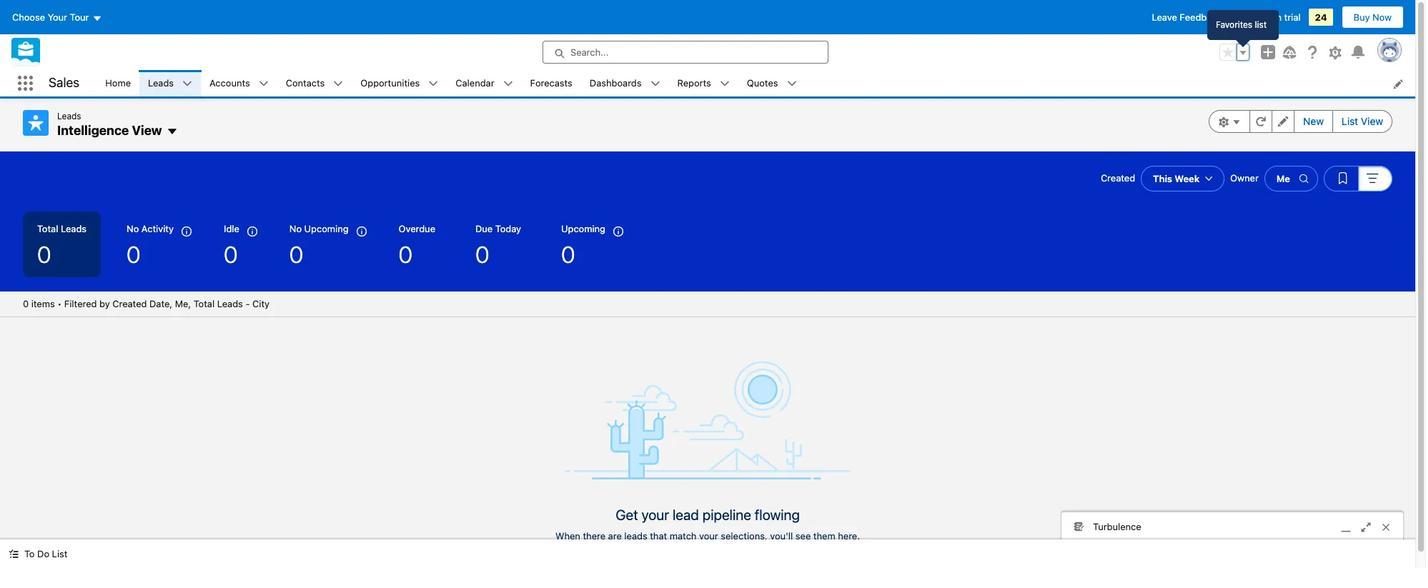 Task type: locate. For each thing, give the bounding box(es) containing it.
pipeline
[[702, 506, 751, 523]]

view down leads link at the left top of the page
[[132, 123, 162, 138]]

turbulence
[[1093, 521, 1141, 532]]

leads
[[148, 77, 174, 88], [57, 111, 81, 122], [61, 223, 87, 234], [217, 298, 243, 309]]

created
[[1101, 172, 1135, 184], [112, 298, 147, 309]]

today
[[495, 223, 521, 234]]

-
[[245, 298, 250, 309]]

text default image inside reports list item
[[720, 79, 730, 89]]

dashboards
[[590, 77, 642, 88]]

text default image inside leads 'list item'
[[182, 79, 192, 89]]

1 vertical spatial created
[[112, 298, 147, 309]]

no activity
[[127, 223, 174, 234]]

text default image right accounts
[[259, 79, 269, 89]]

0 down overdue
[[399, 241, 412, 268]]

0 down the "no activity"
[[127, 241, 141, 268]]

text default image inside "calendar" list item
[[503, 79, 513, 89]]

text default image inside dashboards list item
[[650, 79, 660, 89]]

0 inside "overdue 0"
[[399, 241, 412, 268]]

0 horizontal spatial no
[[127, 223, 139, 234]]

0 left items at the left of page
[[23, 298, 29, 309]]

to do list
[[24, 548, 67, 560]]

leads list item
[[139, 70, 201, 96]]

1 horizontal spatial total
[[194, 298, 215, 309]]

text default image right contacts
[[333, 79, 343, 89]]

0 vertical spatial your
[[642, 506, 669, 523]]

0 vertical spatial total
[[37, 223, 58, 234]]

filtered
[[64, 298, 97, 309]]

2 text default image from the left
[[259, 79, 269, 89]]

text default image for leads
[[182, 79, 192, 89]]

0 horizontal spatial view
[[132, 123, 162, 138]]

them
[[813, 530, 835, 541]]

days left in trial
[[1233, 11, 1301, 23]]

view
[[1361, 115, 1383, 127], [132, 123, 162, 138]]

dashboards link
[[581, 70, 650, 96]]

view right the new
[[1361, 115, 1383, 127]]

calendar link
[[447, 70, 503, 96]]

created left this at the right top of page
[[1101, 172, 1135, 184]]

total leads 0
[[37, 223, 87, 268]]

0 inside due today 0
[[475, 241, 489, 268]]

leave feedback link
[[1152, 11, 1222, 23]]

lead
[[673, 506, 699, 523]]

list inside 'button'
[[1342, 115, 1358, 127]]

text default image left reports link
[[650, 79, 660, 89]]

3 text default image from the left
[[333, 79, 343, 89]]

0 horizontal spatial total
[[37, 223, 58, 234]]

text default image inside accounts list item
[[259, 79, 269, 89]]

2 no from the left
[[289, 223, 302, 234]]

buy now
[[1354, 11, 1392, 23]]

0 horizontal spatial upcoming
[[304, 223, 349, 234]]

opportunities
[[361, 77, 420, 88]]

0 vertical spatial created
[[1101, 172, 1135, 184]]

list right the new
[[1342, 115, 1358, 127]]

text default image for opportunities
[[428, 79, 438, 89]]

intelligence
[[57, 123, 129, 138]]

opportunities link
[[352, 70, 428, 96]]

text default image
[[503, 79, 513, 89], [787, 79, 797, 89], [166, 126, 178, 137], [9, 549, 19, 559]]

text default image left calendar link
[[428, 79, 438, 89]]

upcoming
[[304, 223, 349, 234], [561, 223, 605, 234]]

you'll
[[770, 530, 793, 541]]

activity
[[141, 223, 174, 234]]

quotes
[[747, 77, 778, 88]]

calendar list item
[[447, 70, 522, 96]]

home
[[105, 77, 131, 88]]

list view button
[[1332, 110, 1392, 133]]

no
[[127, 223, 139, 234], [289, 223, 302, 234]]

quotes link
[[738, 70, 787, 96]]

text default image down leads 'list item'
[[166, 126, 178, 137]]

contacts link
[[277, 70, 333, 96]]

when
[[555, 530, 580, 541]]

get
[[616, 506, 638, 523]]

group up me button
[[1209, 110, 1392, 133]]

0
[[37, 241, 51, 268], [127, 241, 141, 268], [224, 241, 238, 268], [289, 241, 303, 268], [399, 241, 412, 268], [475, 241, 489, 268], [561, 241, 575, 268], [23, 298, 29, 309]]

0 up items at the left of page
[[37, 241, 51, 268]]

0 vertical spatial list
[[1342, 115, 1358, 127]]

text default image right calendar
[[503, 79, 513, 89]]

text default image left accounts link
[[182, 79, 192, 89]]

0 down the due
[[475, 241, 489, 268]]

your
[[48, 11, 67, 23]]

text default image
[[182, 79, 192, 89], [259, 79, 269, 89], [333, 79, 343, 89], [428, 79, 438, 89], [650, 79, 660, 89], [720, 79, 730, 89]]

1 horizontal spatial created
[[1101, 172, 1135, 184]]

are
[[608, 530, 622, 541]]

0 horizontal spatial list
[[52, 548, 67, 560]]

intelligence view
[[57, 123, 162, 138]]

text default image right the reports at the top left of the page
[[720, 79, 730, 89]]

left
[[1257, 11, 1271, 23]]

0 inside the total leads 0
[[37, 241, 51, 268]]

see
[[796, 530, 811, 541]]

4 text default image from the left
[[428, 79, 438, 89]]

created right by
[[112, 298, 147, 309]]

text default image inside to do list button
[[9, 549, 19, 559]]

reports link
[[669, 70, 720, 96]]

0 right due today 0
[[561, 241, 575, 268]]

1 no from the left
[[127, 223, 139, 234]]

text default image inside opportunities list item
[[428, 79, 438, 89]]

total
[[37, 223, 58, 234], [194, 298, 215, 309]]

0 vertical spatial group
[[1219, 44, 1249, 61]]

list
[[1342, 115, 1358, 127], [52, 548, 67, 560]]

1 vertical spatial total
[[194, 298, 215, 309]]

no left activity
[[127, 223, 139, 234]]

1 text default image from the left
[[182, 79, 192, 89]]

new
[[1303, 115, 1324, 127]]

leave feedback
[[1152, 11, 1222, 23]]

group
[[1219, 44, 1249, 61], [1209, 110, 1392, 133], [1324, 165, 1392, 191]]

new button
[[1294, 110, 1333, 133]]

that
[[650, 530, 667, 541]]

text default image for accounts
[[259, 79, 269, 89]]

date,
[[149, 298, 172, 309]]

0 horizontal spatial your
[[642, 506, 669, 523]]

to do list button
[[0, 540, 76, 568]]

leads inside 'list item'
[[148, 77, 174, 88]]

leads link
[[139, 70, 182, 96]]

1 horizontal spatial list
[[1342, 115, 1358, 127]]

5 text default image from the left
[[650, 79, 660, 89]]

search...
[[570, 46, 609, 58]]

your right match
[[699, 530, 718, 541]]

dashboards list item
[[581, 70, 669, 96]]

no right idle
[[289, 223, 302, 234]]

this
[[1153, 173, 1172, 184]]

feedback
[[1180, 11, 1222, 23]]

days
[[1233, 11, 1255, 23]]

text default image right quotes
[[787, 79, 797, 89]]

0 items • filtered by created date, me, total leads - city status
[[23, 298, 270, 309]]

0 down no upcoming
[[289, 241, 303, 268]]

list
[[97, 70, 1415, 96]]

your up that
[[642, 506, 669, 523]]

list right do
[[52, 548, 67, 560]]

quotes list item
[[738, 70, 805, 96]]

0 horizontal spatial created
[[112, 298, 147, 309]]

this week
[[1153, 173, 1200, 184]]

text default image left "to"
[[9, 549, 19, 559]]

leave
[[1152, 11, 1177, 23]]

2 vertical spatial group
[[1324, 165, 1392, 191]]

due today 0
[[475, 223, 521, 268]]

6 text default image from the left
[[720, 79, 730, 89]]

1 vertical spatial group
[[1209, 110, 1392, 133]]

view inside 'button'
[[1361, 115, 1383, 127]]

home link
[[97, 70, 139, 96]]

text default image inside contacts list item
[[333, 79, 343, 89]]

match
[[670, 530, 697, 541]]

2 upcoming from the left
[[561, 223, 605, 234]]

1 vertical spatial list
[[52, 548, 67, 560]]

1 horizontal spatial upcoming
[[561, 223, 605, 234]]

1 horizontal spatial your
[[699, 530, 718, 541]]

choose your tour
[[12, 11, 89, 23]]

your
[[642, 506, 669, 523], [699, 530, 718, 541]]

reports list item
[[669, 70, 738, 96]]

1 horizontal spatial no
[[289, 223, 302, 234]]

opportunities list item
[[352, 70, 447, 96]]

1 horizontal spatial view
[[1361, 115, 1383, 127]]

group down days
[[1219, 44, 1249, 61]]

group down 'list view' 'button'
[[1324, 165, 1392, 191]]

by
[[99, 298, 110, 309]]



Task type: describe. For each thing, give the bounding box(es) containing it.
choose
[[12, 11, 45, 23]]

leads inside the total leads 0
[[61, 223, 87, 234]]

search... button
[[543, 41, 828, 64]]

overdue 0
[[399, 223, 435, 268]]

in
[[1274, 11, 1282, 23]]

do
[[37, 548, 49, 560]]

buy now button
[[1341, 6, 1404, 29]]

text default image for contacts
[[333, 79, 343, 89]]

0 items • filtered by created date, me, total leads - city
[[23, 298, 270, 309]]

forecasts link
[[522, 70, 581, 96]]

list containing home
[[97, 70, 1415, 96]]

this week button
[[1141, 165, 1225, 191]]

trial
[[1284, 11, 1301, 23]]

contacts list item
[[277, 70, 352, 96]]

items
[[31, 298, 55, 309]]

no for no activity
[[127, 223, 139, 234]]

buy
[[1354, 11, 1370, 23]]

tour
[[70, 11, 89, 23]]

city
[[252, 298, 270, 309]]

leads
[[624, 530, 647, 541]]

sales
[[49, 75, 80, 90]]

owner
[[1230, 172, 1259, 184]]

group containing new
[[1209, 110, 1392, 133]]

due
[[475, 223, 493, 234]]

choose your tour button
[[11, 6, 103, 29]]

week
[[1175, 173, 1200, 184]]

flowing
[[755, 506, 800, 523]]

text default image inside the quotes list item
[[787, 79, 797, 89]]

text default image for dashboards
[[650, 79, 660, 89]]

contacts
[[286, 77, 325, 88]]

text default image for reports
[[720, 79, 730, 89]]

list view
[[1342, 115, 1383, 127]]

no upcoming
[[289, 223, 349, 234]]

now
[[1372, 11, 1392, 23]]

me button
[[1264, 165, 1318, 191]]

0 down idle
[[224, 241, 238, 268]]

view for list view
[[1361, 115, 1383, 127]]

list inside button
[[52, 548, 67, 560]]

key performance indicators group
[[0, 211, 1415, 291]]

me
[[1277, 173, 1290, 184]]

selections,
[[721, 530, 767, 541]]

there
[[583, 530, 606, 541]]

accounts list item
[[201, 70, 277, 96]]

total inside the total leads 0
[[37, 223, 58, 234]]

•
[[57, 298, 62, 309]]

24
[[1315, 11, 1327, 23]]

me,
[[175, 298, 191, 309]]

here.
[[838, 530, 860, 541]]

to
[[24, 548, 35, 560]]

accounts link
[[201, 70, 259, 96]]

accounts
[[210, 77, 250, 88]]

1 vertical spatial your
[[699, 530, 718, 541]]

reports
[[677, 77, 711, 88]]

calendar
[[456, 77, 494, 88]]

forecasts
[[530, 77, 572, 88]]

view for intelligence view
[[132, 123, 162, 138]]

get your lead pipeline flowing when there are leads that match your selections, you'll see them here.
[[555, 506, 860, 541]]

1 upcoming from the left
[[304, 223, 349, 234]]

overdue
[[399, 223, 435, 234]]

no for no upcoming
[[289, 223, 302, 234]]

idle
[[224, 223, 239, 234]]



Task type: vqa. For each thing, say whether or not it's contained in the screenshot.
THE GLOBAL MEDIA (SAMPLE) link related to $200,000
no



